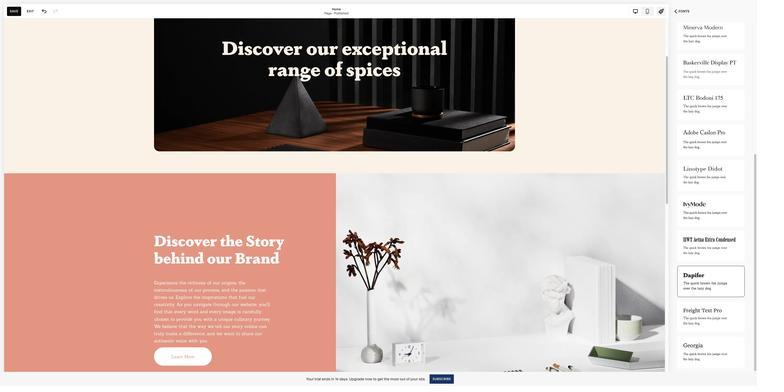 Task type: vqa. For each thing, say whether or not it's contained in the screenshot.
the right THE IN
no



Task type: locate. For each thing, give the bounding box(es) containing it.
the down the minerva
[[683, 34, 689, 38]]

dog. up text
[[705, 286, 712, 291]]

the down linotype
[[683, 175, 689, 180]]

lazy down hwt
[[688, 250, 694, 256]]

7 the from the top
[[683, 245, 689, 251]]

lazy down georgia
[[688, 357, 694, 361]]

brown inside "ltc bodoni 175 the quick brown fox jumps over the lazy dog."
[[698, 104, 707, 110]]

brown down 'caslon'
[[698, 140, 706, 145]]

dog. down linotype
[[694, 180, 700, 185]]

lazy inside linotype didot the quick brown fox jumps over the lazy dog.
[[688, 180, 693, 185]]

bodoni
[[696, 95, 714, 102]]

quick down ltc
[[690, 104, 697, 110]]

display
[[711, 59, 728, 67]]

brown down aetna
[[698, 245, 706, 251]]

quick down baskerville
[[689, 69, 697, 74]]

pro inside the adobe caslon pro the quick brown fox jumps over the lazy dog.
[[717, 129, 726, 138]]

4 the quick brown fox jumps over the lazy dog. from the top
[[683, 352, 727, 361]]

fox inside freight text pro the quick brown fox jumps over the lazy dog.
[[707, 316, 712, 322]]

dog. inside freight text pro the quick brown fox jumps over the lazy dog.
[[695, 321, 701, 327]]

1 the from the top
[[683, 34, 689, 38]]

ltc
[[683, 95, 694, 102]]

the down georgia
[[683, 357, 687, 361]]

pro right 'caslon'
[[717, 129, 726, 138]]

the down ivymode
[[683, 216, 688, 220]]

the down ltc
[[683, 109, 688, 115]]

quick down ivymode
[[690, 211, 697, 215]]

the inside linotype didot the quick brown fox jumps over the lazy dog.
[[683, 175, 689, 180]]

brown down dapifer at the bottom of the page
[[701, 281, 711, 286]]

pro for adobe caslon pro
[[717, 129, 726, 138]]

text
[[702, 307, 712, 314]]

exit
[[27, 9, 34, 13]]

minerva modern
[[683, 24, 723, 31]]

lazy down dapifer at the bottom of the page
[[698, 286, 704, 291]]

the down freight
[[683, 321, 688, 327]]

the quick brown fox jumps over the lazy dog. down ivymode
[[683, 211, 727, 220]]

the quick brown fox jumps over the lazy dog. for baskerville display pt
[[683, 69, 727, 79]]

over
[[721, 34, 727, 38], [721, 69, 727, 74], [721, 104, 727, 110], [721, 140, 727, 145], [720, 175, 726, 180], [721, 211, 727, 215], [721, 245, 727, 251], [683, 286, 690, 291], [721, 316, 727, 322], [722, 352, 727, 356]]

lazy down linotype
[[688, 180, 693, 185]]

jumps inside freight text pro the quick brown fox jumps over the lazy dog.
[[712, 316, 721, 322]]

3 the quick brown fox jumps over the lazy dog. from the top
[[683, 211, 727, 220]]

8 the from the top
[[683, 281, 690, 286]]

brown down text
[[698, 316, 707, 322]]

pro
[[717, 129, 726, 138], [714, 307, 722, 314]]

dog. down aetna
[[695, 250, 700, 256]]

baskerville
[[683, 59, 710, 67]]

quick inside "dapifer the quick brown fox jumps over the lazy dog."
[[691, 281, 699, 286]]

brown down bodoni
[[698, 104, 707, 110]]

dog. down ivymode
[[695, 216, 701, 220]]

1 vertical spatial pro
[[714, 307, 722, 314]]

fox inside "dapifer the quick brown fox jumps over the lazy dog."
[[712, 281, 717, 286]]

quick down linotype
[[690, 175, 697, 180]]

over inside freight text pro the quick brown fox jumps over the lazy dog.
[[721, 316, 727, 322]]

brown inside "hwt aetna extra condensed the quick brown fox jumps over the lazy dog."
[[698, 245, 706, 251]]

lazy down ivymode
[[688, 216, 694, 220]]

georgia
[[683, 342, 703, 349]]

your
[[306, 377, 314, 382]]

lazy down freight
[[689, 321, 694, 327]]

lazy
[[689, 39, 694, 43], [688, 75, 694, 79], [689, 109, 694, 115], [688, 145, 694, 150], [688, 180, 693, 185], [688, 216, 694, 220], [688, 250, 694, 256], [698, 286, 704, 291], [689, 321, 694, 327], [688, 357, 694, 361]]

your
[[410, 377, 418, 382]]

now
[[365, 377, 372, 382]]

the quick brown fox jumps over the lazy dog. down baskerville display pt
[[683, 69, 727, 79]]

6 the from the top
[[683, 211, 689, 215]]

4 the from the top
[[683, 140, 689, 145]]

over inside "dapifer the quick brown fox jumps over the lazy dog."
[[683, 286, 690, 291]]

fonts
[[679, 9, 690, 13]]

fonts button
[[669, 6, 695, 17]]

5 the from the top
[[683, 175, 689, 180]]

the down hwt
[[683, 250, 688, 256]]

exit button
[[24, 7, 37, 16]]

over inside the adobe caslon pro the quick brown fox jumps over the lazy dog.
[[721, 140, 727, 145]]

quick down freight
[[690, 316, 697, 322]]

dog. down freight
[[695, 321, 701, 327]]

pt
[[730, 59, 737, 67]]

the inside the adobe caslon pro the quick brown fox jumps over the lazy dog.
[[683, 145, 688, 150]]

brown
[[698, 34, 706, 38], [698, 69, 706, 74], [698, 104, 707, 110], [698, 140, 706, 145], [698, 175, 706, 180], [698, 211, 707, 215], [698, 245, 706, 251], [701, 281, 711, 286], [698, 316, 707, 322], [698, 352, 706, 356]]

1 the quick brown fox jumps over the lazy dog. from the top
[[683, 34, 727, 43]]

fox
[[707, 34, 711, 38], [707, 69, 711, 74], [707, 104, 712, 110], [707, 140, 711, 145], [707, 175, 711, 180], [707, 211, 712, 215], [707, 245, 711, 251], [712, 281, 717, 286], [707, 316, 712, 322], [707, 352, 712, 356]]

pro for freight text pro
[[714, 307, 722, 314]]

the down dapifer at the bottom of the page
[[691, 286, 697, 291]]

the down ivymode
[[683, 211, 689, 215]]

the down adobe on the right top
[[683, 145, 688, 150]]

your trial ends in 14 days. upgrade now to get the most out of your site.
[[306, 377, 426, 382]]

quick
[[690, 34, 697, 38], [689, 69, 697, 74], [690, 104, 697, 110], [689, 140, 697, 145], [690, 175, 697, 180], [690, 211, 697, 215], [690, 245, 697, 251], [691, 281, 699, 286], [690, 316, 697, 322], [689, 352, 697, 356]]

quick inside freight text pro the quick brown fox jumps over the lazy dog.
[[690, 316, 697, 322]]

dog. down baskerville
[[694, 75, 700, 79]]

the down adobe on the right top
[[683, 140, 689, 145]]

0 vertical spatial pro
[[717, 129, 726, 138]]

14
[[335, 377, 339, 382]]

the quick brown fox jumps over the lazy dog.
[[683, 34, 727, 43], [683, 69, 727, 79], [683, 211, 727, 220], [683, 352, 727, 361]]

ltc bodoni 175 the quick brown fox jumps over the lazy dog.
[[683, 95, 727, 115]]

pro right text
[[714, 307, 722, 314]]

tab list
[[630, 7, 653, 15]]

the down freight
[[683, 316, 689, 322]]

the down hwt
[[683, 245, 689, 251]]

over inside linotype didot the quick brown fox jumps over the lazy dog.
[[720, 175, 726, 180]]

2 the quick brown fox jumps over the lazy dog. from the top
[[683, 69, 727, 79]]

the down the minerva
[[683, 39, 688, 43]]

dog.
[[695, 39, 701, 43], [694, 75, 700, 79], [695, 109, 701, 115], [694, 145, 700, 150], [694, 180, 700, 185], [695, 216, 701, 220], [695, 250, 700, 256], [705, 286, 712, 291], [695, 321, 701, 327], [695, 357, 701, 361]]

adobe caslon pro the quick brown fox jumps over the lazy dog.
[[683, 129, 727, 150]]

dog. down bodoni
[[695, 109, 701, 115]]

ivymode
[[683, 201, 706, 208]]

the inside "hwt aetna extra condensed the quick brown fox jumps over the lazy dog."
[[683, 250, 688, 256]]

pro inside freight text pro the quick brown fox jumps over the lazy dog.
[[714, 307, 722, 314]]

the down dapifer at the bottom of the page
[[683, 281, 690, 286]]

the inside "dapifer the quick brown fox jumps over the lazy dog."
[[683, 281, 690, 286]]

quick down adobe on the right top
[[689, 140, 697, 145]]

the inside "ltc bodoni 175 the quick brown fox jumps over the lazy dog."
[[683, 104, 689, 110]]

brown down the minerva modern
[[698, 34, 706, 38]]

the inside freight text pro the quick brown fox jumps over the lazy dog.
[[683, 321, 688, 327]]

lazy down adobe on the right top
[[688, 145, 694, 150]]

condensed
[[716, 236, 736, 243]]

9 the from the top
[[683, 316, 689, 322]]

brown inside the adobe caslon pro the quick brown fox jumps over the lazy dog.
[[698, 140, 706, 145]]

the
[[683, 39, 688, 43], [683, 75, 688, 79], [683, 109, 688, 115], [683, 145, 688, 150], [683, 180, 687, 185], [683, 216, 688, 220], [683, 250, 688, 256], [691, 286, 697, 291], [683, 321, 688, 327], [683, 357, 687, 361], [384, 377, 390, 382]]

the
[[683, 34, 689, 38], [683, 69, 689, 74], [683, 104, 689, 110], [683, 140, 689, 145], [683, 175, 689, 180], [683, 211, 689, 215], [683, 245, 689, 251], [683, 281, 690, 286], [683, 316, 689, 322], [683, 352, 689, 356]]

the down linotype
[[683, 180, 687, 185]]

lazy down ltc
[[689, 109, 694, 115]]

dog. down adobe on the right top
[[694, 145, 700, 150]]

baskerville display pt
[[683, 59, 737, 67]]

the quick brown fox jumps over the lazy dog. down the minerva modern
[[683, 34, 727, 43]]

the down baskerville
[[683, 69, 689, 74]]

the inside "hwt aetna extra condensed the quick brown fox jumps over the lazy dog."
[[683, 245, 689, 251]]

quick down dapifer at the bottom of the page
[[691, 281, 699, 286]]

3 the from the top
[[683, 104, 689, 110]]

subscribe
[[433, 377, 451, 381]]

the down baskerville
[[683, 75, 688, 79]]

brown down linotype
[[698, 175, 706, 180]]

jumps
[[712, 34, 720, 38], [712, 69, 720, 74], [712, 104, 721, 110], [712, 140, 720, 145], [712, 175, 720, 180], [712, 211, 721, 215], [712, 245, 720, 251], [718, 281, 727, 286], [712, 316, 721, 322], [712, 352, 721, 356]]

home
[[332, 7, 341, 11]]

lazy inside "hwt aetna extra condensed the quick brown fox jumps over the lazy dog."
[[688, 250, 694, 256]]

the right get
[[384, 377, 390, 382]]

the down georgia
[[683, 352, 689, 356]]

published
[[334, 11, 349, 15]]

fox inside linotype didot the quick brown fox jumps over the lazy dog.
[[707, 175, 711, 180]]

quick down hwt
[[690, 245, 697, 251]]

get
[[377, 377, 383, 382]]

the down ltc
[[683, 104, 689, 110]]

over inside "hwt aetna extra condensed the quick brown fox jumps over the lazy dog."
[[721, 245, 727, 251]]

hwt
[[683, 236, 693, 243]]

quick down the minerva
[[690, 34, 697, 38]]

the quick brown fox jumps over the lazy dog. down georgia
[[683, 352, 727, 361]]



Task type: describe. For each thing, give the bounding box(es) containing it.
freight
[[683, 307, 700, 314]]

the quick brown fox jumps over the lazy dog. for georgia
[[683, 352, 727, 361]]

home page · published
[[324, 7, 349, 15]]

the inside linotype didot the quick brown fox jumps over the lazy dog.
[[683, 180, 687, 185]]

lazy down the minerva
[[689, 39, 694, 43]]

dapifer the quick brown fox jumps over the lazy dog.
[[683, 271, 727, 291]]

brown down baskerville
[[698, 69, 706, 74]]

out
[[400, 377, 405, 382]]

brown inside "dapifer the quick brown fox jumps over the lazy dog."
[[701, 281, 711, 286]]

trial
[[315, 377, 321, 382]]

page
[[324, 11, 332, 15]]

upgrade
[[349, 377, 364, 382]]

aetna
[[694, 236, 704, 243]]

dog. inside linotype didot the quick brown fox jumps over the lazy dog.
[[694, 180, 700, 185]]

dog. down the minerva
[[695, 39, 701, 43]]

2 the from the top
[[683, 69, 689, 74]]

quick inside "ltc bodoni 175 the quick brown fox jumps over the lazy dog."
[[690, 104, 697, 110]]

jumps inside the adobe caslon pro the quick brown fox jumps over the lazy dog.
[[712, 140, 720, 145]]

save button
[[7, 7, 21, 16]]

extra
[[705, 236, 715, 243]]

lazy down baskerville
[[688, 75, 694, 79]]

·
[[333, 11, 333, 15]]

over inside "ltc bodoni 175 the quick brown fox jumps over the lazy dog."
[[721, 104, 727, 110]]

dog. inside "hwt aetna extra condensed the quick brown fox jumps over the lazy dog."
[[695, 250, 700, 256]]

days.
[[339, 377, 348, 382]]

brown down georgia
[[698, 352, 706, 356]]

the inside the adobe caslon pro the quick brown fox jumps over the lazy dog.
[[683, 140, 689, 145]]

lazy inside the adobe caslon pro the quick brown fox jumps over the lazy dog.
[[688, 145, 694, 150]]

brown inside linotype didot the quick brown fox jumps over the lazy dog.
[[698, 175, 706, 180]]

lazy inside "dapifer the quick brown fox jumps over the lazy dog."
[[698, 286, 704, 291]]

dog. down georgia
[[695, 357, 701, 361]]

the quick brown fox jumps over the lazy dog. for minerva modern
[[683, 34, 727, 43]]

quick inside "hwt aetna extra condensed the quick brown fox jumps over the lazy dog."
[[690, 245, 697, 251]]

minerva
[[683, 24, 703, 31]]

fox inside "hwt aetna extra condensed the quick brown fox jumps over the lazy dog."
[[707, 245, 711, 251]]

jumps inside "ltc bodoni 175 the quick brown fox jumps over the lazy dog."
[[712, 104, 721, 110]]

fox inside "ltc bodoni 175 the quick brown fox jumps over the lazy dog."
[[707, 104, 712, 110]]

the quick brown fox jumps over the lazy dog. for ivymode
[[683, 211, 727, 220]]

quick inside the adobe caslon pro the quick brown fox jumps over the lazy dog.
[[689, 140, 697, 145]]

lazy inside "ltc bodoni 175 the quick brown fox jumps over the lazy dog."
[[689, 109, 694, 115]]

in
[[331, 377, 334, 382]]

caslon
[[700, 129, 716, 138]]

dog. inside "dapifer the quick brown fox jumps over the lazy dog."
[[705, 286, 712, 291]]

of
[[406, 377, 410, 382]]

quick down georgia
[[689, 352, 697, 356]]

brown down ivymode
[[698, 211, 707, 215]]

the inside "ltc bodoni 175 the quick brown fox jumps over the lazy dog."
[[683, 109, 688, 115]]

hwt aetna extra condensed the quick brown fox jumps over the lazy dog.
[[683, 236, 736, 256]]

the inside "dapifer the quick brown fox jumps over the lazy dog."
[[691, 286, 697, 291]]

adobe
[[683, 129, 699, 138]]

dapifer
[[683, 271, 704, 279]]

to
[[373, 377, 377, 382]]

ends
[[322, 377, 330, 382]]

10 the from the top
[[683, 352, 689, 356]]

jumps inside linotype didot the quick brown fox jumps over the lazy dog.
[[712, 175, 720, 180]]

dog. inside "ltc bodoni 175 the quick brown fox jumps over the lazy dog."
[[695, 109, 701, 115]]

site.
[[419, 377, 426, 382]]

freight text pro the quick brown fox jumps over the lazy dog.
[[683, 307, 727, 327]]

save
[[10, 9, 18, 13]]

quick inside linotype didot the quick brown fox jumps over the lazy dog.
[[690, 175, 697, 180]]

linotype
[[683, 165, 706, 173]]

most
[[390, 377, 399, 382]]

modern
[[704, 24, 723, 31]]

brown inside freight text pro the quick brown fox jumps over the lazy dog.
[[698, 316, 707, 322]]

jumps inside "dapifer the quick brown fox jumps over the lazy dog."
[[718, 281, 727, 286]]

the inside freight text pro the quick brown fox jumps over the lazy dog.
[[683, 316, 689, 322]]

jumps inside "hwt aetna extra condensed the quick brown fox jumps over the lazy dog."
[[712, 245, 720, 251]]

linotype didot the quick brown fox jumps over the lazy dog.
[[683, 165, 726, 185]]

dog. inside the adobe caslon pro the quick brown fox jumps over the lazy dog.
[[694, 145, 700, 150]]

lazy inside freight text pro the quick brown fox jumps over the lazy dog.
[[689, 321, 694, 327]]

subscribe button
[[430, 375, 454, 384]]

fox inside the adobe caslon pro the quick brown fox jumps over the lazy dog.
[[707, 140, 711, 145]]

didot
[[708, 165, 723, 173]]

175
[[715, 95, 723, 102]]



